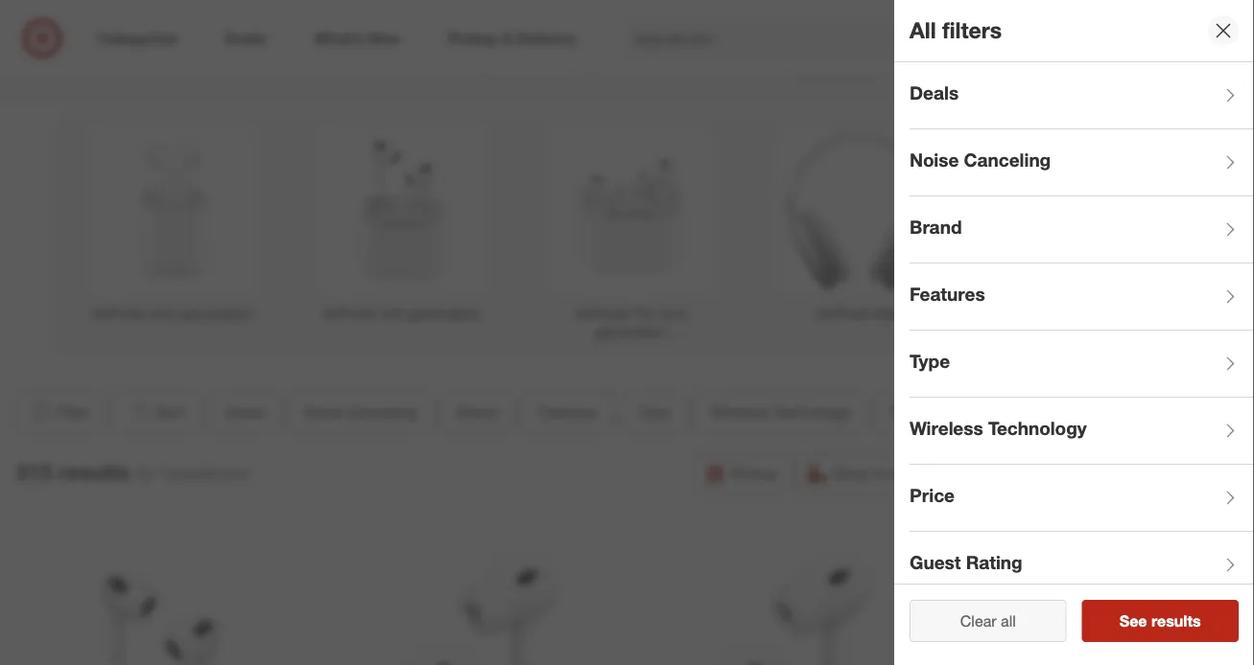 Task type: describe. For each thing, give the bounding box(es) containing it.
guest rating inside all filters dialog
[[910, 552, 1023, 574]]

1 horizontal spatial deals button
[[910, 62, 1254, 130]]

shop in store button
[[797, 453, 937, 495]]

price inside all filters dialog
[[910, 485, 955, 507]]

for
[[137, 465, 156, 483]]

store
[[889, 465, 924, 483]]

wireless technology inside all filters dialog
[[910, 418, 1087, 440]]

on
[[547, 62, 562, 79]]

shop
[[833, 465, 869, 483]]

shipping button
[[1130, 453, 1239, 495]]

What can we help you find? suggestions appear below search field
[[623, 17, 1011, 59]]

0 horizontal spatial features
[[538, 403, 597, 422]]

noise canceling inside all filters dialog
[[910, 149, 1051, 171]]

black
[[660, 35, 709, 58]]

1 horizontal spatial type button
[[910, 331, 1254, 398]]

1 horizontal spatial brand button
[[910, 197, 1254, 264]]

clear all
[[960, 612, 1016, 631]]

canceling inside all filters dialog
[[964, 149, 1051, 171]]

results for see
[[1151, 612, 1201, 631]]

1 horizontal spatial guest
[[967, 403, 1008, 422]]

0 vertical spatial guest rating button
[[950, 392, 1073, 434]]

0 horizontal spatial noise canceling button
[[288, 392, 433, 434]]

search button
[[998, 17, 1044, 63]]

1 vertical spatial brand
[[457, 403, 498, 422]]

friday
[[714, 35, 767, 58]]

1 horizontal spatial wireless technology button
[[910, 398, 1254, 465]]

0 horizontal spatial wireless technology button
[[694, 392, 867, 434]]

1 vertical spatial price button
[[910, 465, 1254, 533]]

0 vertical spatial rating
[[1012, 403, 1056, 422]]

incredible
[[570, 35, 655, 58]]

sort
[[156, 403, 185, 422]]

week.
[[755, 62, 791, 79]]

search
[[998, 31, 1044, 49]]

advertisement region
[[51, 113, 1203, 356]]

0 horizontal spatial type button
[[621, 392, 687, 434]]

saving
[[830, 62, 871, 79]]

delivery
[[1054, 465, 1110, 483]]

noise inside all filters dialog
[[910, 149, 959, 171]]

deals
[[686, 62, 719, 79]]

noise canceling button inside all filters dialog
[[910, 130, 1254, 197]]

same day delivery
[[980, 465, 1110, 483]]

1 vertical spatial noise canceling
[[304, 403, 416, 422]]

0 horizontal spatial deals
[[225, 403, 264, 422]]

0 vertical spatial price button
[[875, 392, 943, 434]]

1 vertical spatial guest rating button
[[910, 533, 1254, 600]]

results for 313
[[58, 458, 130, 485]]



Task type: vqa. For each thing, say whether or not it's contained in the screenshot.
May 13
no



Task type: locate. For each thing, give the bounding box(es) containing it.
score
[[514, 35, 565, 58]]

airpods pro (2nd generation) with magsafe case (usb‑c) image
[[646, 537, 920, 666], [646, 537, 920, 666]]

1 horizontal spatial technology
[[988, 418, 1087, 440]]

0 horizontal spatial brand button
[[440, 392, 514, 434]]

&
[[619, 62, 628, 79]]

apple airpods (2nd generation) with charging case image
[[957, 537, 1232, 666], [957, 537, 1232, 666]]

1 horizontal spatial noise canceling
[[910, 149, 1051, 171]]

wireless technology up same
[[910, 418, 1087, 440]]

wireless inside all filters dialog
[[910, 418, 983, 440]]

1 vertical spatial rating
[[966, 552, 1023, 574]]

1 vertical spatial noise canceling button
[[288, 392, 433, 434]]

1 vertical spatial guest
[[910, 552, 961, 574]]

0 vertical spatial guest
[[967, 403, 1008, 422]]

noise
[[910, 149, 959, 171], [304, 403, 344, 422]]

deals up pro"
[[225, 403, 264, 422]]

deals
[[772, 35, 821, 58], [910, 82, 959, 104], [225, 403, 264, 422]]

brand inside all filters dialog
[[910, 216, 962, 239]]

0 horizontal spatial noise canceling
[[304, 403, 416, 422]]

type inside all filters dialog
[[910, 351, 950, 373]]

guest
[[967, 403, 1008, 422], [910, 552, 961, 574]]

pickup button
[[695, 453, 789, 495]]

0 vertical spatial price
[[891, 403, 926, 422]]

0 vertical spatial deals
[[772, 35, 821, 58]]

1 horizontal spatial wireless
[[910, 418, 983, 440]]

0 horizontal spatial canceling
[[348, 403, 416, 422]]

guest up clear
[[910, 552, 961, 574]]

0 horizontal spatial type
[[638, 403, 670, 422]]

gifts
[[590, 62, 616, 79]]

apple airpods pro (2nd generation) image
[[334, 537, 608, 666], [334, 537, 608, 666]]

1 vertical spatial results
[[1151, 612, 1201, 631]]

0 horizontal spatial guest
[[910, 552, 961, 574]]

0 vertical spatial noise canceling
[[910, 149, 1051, 171]]

start
[[794, 62, 826, 79]]

2 vertical spatial deals
[[225, 403, 264, 422]]

wireless technology
[[711, 403, 851, 422], [910, 418, 1087, 440]]

all filters dialog
[[894, 0, 1254, 666]]

0 horizontal spatial wireless technology
[[711, 403, 851, 422]]

all filters
[[910, 17, 1002, 44]]

0 vertical spatial guest rating
[[967, 403, 1056, 422]]

price button
[[875, 392, 943, 434], [910, 465, 1254, 533]]

save
[[514, 62, 544, 79]]

see
[[1120, 612, 1147, 631]]

brand
[[910, 216, 962, 239], [457, 403, 498, 422]]

price
[[891, 403, 926, 422], [910, 485, 955, 507]]

1 horizontal spatial results
[[1151, 612, 1201, 631]]

in
[[873, 465, 885, 483]]

0 vertical spatial noise canceling button
[[910, 130, 1254, 197]]

0 horizontal spatial noise
[[304, 403, 344, 422]]

1 horizontal spatial features
[[910, 284, 985, 306]]

1 horizontal spatial brand
[[910, 216, 962, 239]]

1 vertical spatial features
[[538, 403, 597, 422]]

0 vertical spatial features
[[910, 284, 985, 306]]

wireless
[[711, 403, 769, 422], [910, 418, 983, 440]]

guest rating up same
[[967, 403, 1056, 422]]

guest rating
[[967, 403, 1056, 422], [910, 552, 1023, 574]]

type
[[910, 351, 950, 373], [638, 403, 670, 422]]

same
[[980, 465, 1020, 483]]

features inside all filters dialog
[[910, 284, 985, 306]]

deals button
[[910, 62, 1254, 130], [209, 392, 280, 434]]

1 horizontal spatial wireless technology
[[910, 418, 1087, 440]]

wireless technology up pickup
[[711, 403, 851, 422]]

airpods (3rd generation) with lightning charging case image
[[23, 537, 297, 666], [23, 537, 297, 666]]

1 vertical spatial price
[[910, 485, 955, 507]]

shop in store
[[833, 465, 924, 483]]

deals up start at the top right of the page
[[772, 35, 821, 58]]

0 vertical spatial brand
[[910, 216, 962, 239]]

wireless up "pickup" button
[[711, 403, 769, 422]]

guest inside all filters dialog
[[910, 552, 961, 574]]

technology up shop
[[773, 403, 851, 422]]

results inside button
[[1151, 612, 1201, 631]]

313
[[15, 458, 52, 485]]

features
[[910, 284, 985, 306], [538, 403, 597, 422]]

guest up same
[[967, 403, 1008, 422]]

guest rating button up same
[[950, 392, 1073, 434]]

price down store
[[910, 485, 955, 507]]

1 horizontal spatial type
[[910, 351, 950, 373]]

technology inside all filters dialog
[[988, 418, 1087, 440]]

brand button
[[910, 197, 1254, 264], [440, 392, 514, 434]]

1 vertical spatial guest rating
[[910, 552, 1023, 574]]

results left for
[[58, 458, 130, 485]]

rating
[[1012, 403, 1056, 422], [966, 552, 1023, 574]]

see results button
[[1082, 601, 1239, 643]]

0 vertical spatial results
[[58, 458, 130, 485]]

1 vertical spatial deals
[[910, 82, 959, 104]]

rating inside all filters dialog
[[966, 552, 1023, 574]]

0 horizontal spatial deals button
[[209, 392, 280, 434]]

noise canceling button
[[910, 130, 1254, 197], [288, 392, 433, 434]]

now
[[826, 35, 862, 58]]

rating up day
[[1012, 403, 1056, 422]]

0 vertical spatial noise
[[910, 149, 959, 171]]

canceling
[[964, 149, 1051, 171], [348, 403, 416, 422]]

deals inside score incredible black friday deals now save on top gifts & find new deals each week. start saving
[[772, 35, 821, 58]]

0 vertical spatial brand button
[[910, 197, 1254, 264]]

1 horizontal spatial noise canceling button
[[910, 130, 1254, 197]]

pickup
[[731, 465, 777, 483]]

deals button down search
[[910, 62, 1254, 130]]

0 horizontal spatial technology
[[773, 403, 851, 422]]

1 horizontal spatial canceling
[[964, 149, 1051, 171]]

price up store
[[891, 403, 926, 422]]

1 vertical spatial brand button
[[440, 392, 514, 434]]

new
[[658, 62, 683, 79]]

filter
[[57, 403, 90, 422]]

0 vertical spatial canceling
[[964, 149, 1051, 171]]

0 horizontal spatial results
[[58, 458, 130, 485]]

guest rating button
[[950, 392, 1073, 434], [910, 533, 1254, 600]]

top
[[566, 62, 586, 79]]

results
[[58, 458, 130, 485], [1151, 612, 1201, 631]]

0 vertical spatial deals button
[[910, 62, 1254, 130]]

1 horizontal spatial features button
[[910, 264, 1254, 331]]

pro"
[[222, 465, 250, 483]]

guest rating up clear
[[910, 552, 1023, 574]]

find
[[632, 62, 654, 79]]

noise canceling
[[910, 149, 1051, 171], [304, 403, 416, 422]]

results right see
[[1151, 612, 1201, 631]]

see results
[[1120, 612, 1201, 631]]

day
[[1024, 465, 1050, 483]]

0 horizontal spatial wireless
[[711, 403, 769, 422]]

filters
[[942, 17, 1002, 44]]

deals down all
[[910, 82, 959, 104]]

1 vertical spatial type
[[638, 403, 670, 422]]

1 horizontal spatial deals
[[772, 35, 821, 58]]

filter button
[[15, 392, 105, 434]]

sort button
[[112, 392, 201, 434]]

guest rating button up see
[[910, 533, 1254, 600]]

all
[[1001, 612, 1016, 631]]

1 vertical spatial canceling
[[348, 403, 416, 422]]

wireless technology button
[[694, 392, 867, 434], [910, 398, 1254, 465]]

deals inside all filters dialog
[[910, 82, 959, 104]]

0 vertical spatial type
[[910, 351, 950, 373]]

0 horizontal spatial brand
[[457, 403, 498, 422]]

technology
[[773, 403, 851, 422], [988, 418, 1087, 440]]

shipping
[[1165, 465, 1226, 483]]

rating up 'clear all'
[[966, 552, 1023, 574]]

0 horizontal spatial features button
[[522, 392, 614, 434]]

313 results for "airpods pro"
[[15, 458, 250, 485]]

each
[[722, 62, 752, 79]]

deals button up pro"
[[209, 392, 280, 434]]

2 horizontal spatial deals
[[910, 82, 959, 104]]

1 horizontal spatial noise
[[910, 149, 959, 171]]

"airpods
[[160, 465, 218, 483]]

type button
[[910, 331, 1254, 398], [621, 392, 687, 434]]

technology up day
[[988, 418, 1087, 440]]

all
[[910, 17, 936, 44]]

1 vertical spatial deals button
[[209, 392, 280, 434]]

features button
[[910, 264, 1254, 331], [522, 392, 614, 434]]

clear
[[960, 612, 997, 631]]

score incredible black friday deals now save on top gifts & find new deals each week. start saving
[[514, 35, 871, 79]]

1 vertical spatial noise
[[304, 403, 344, 422]]

same day delivery button
[[944, 453, 1122, 495]]

1 vertical spatial features button
[[522, 392, 614, 434]]

0 vertical spatial features button
[[910, 264, 1254, 331]]

clear all button
[[910, 601, 1066, 643]]

wireless up store
[[910, 418, 983, 440]]



